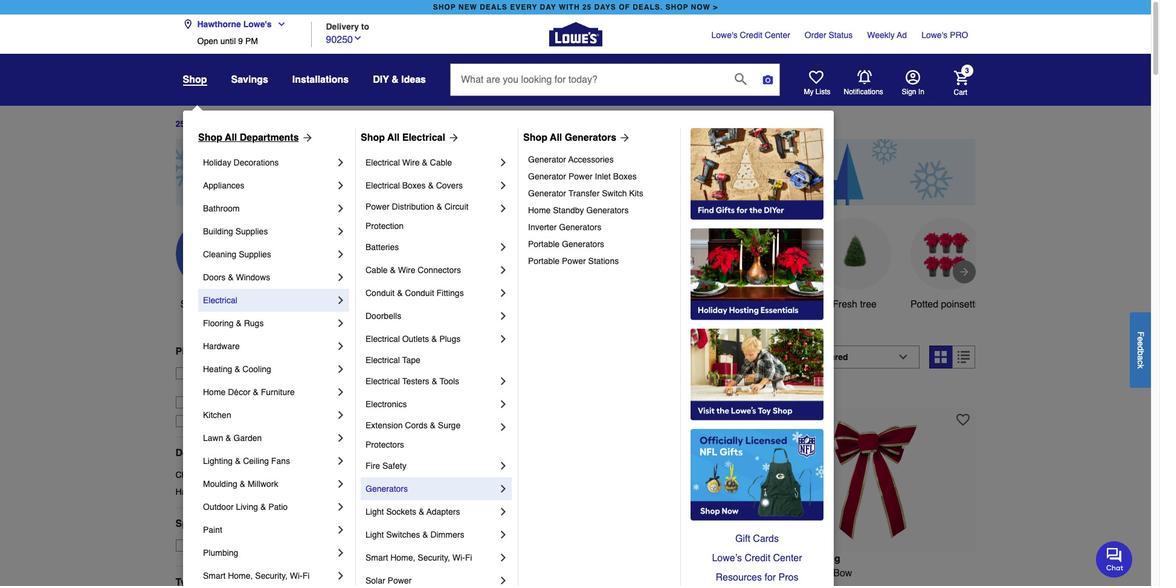 Task type: locate. For each thing, give the bounding box(es) containing it.
1 vertical spatial in
[[791, 568, 798, 579]]

smart down plumbing
[[203, 571, 226, 581]]

pros
[[779, 572, 798, 583]]

string down multicolor
[[644, 582, 669, 586]]

diy & ideas button
[[373, 69, 426, 91]]

fire safety link
[[366, 454, 497, 477]]

2 vertical spatial generator
[[528, 189, 566, 198]]

solar
[[366, 576, 385, 586]]

0 horizontal spatial in
[[443, 352, 454, 368]]

2 e from the top
[[1136, 341, 1146, 346]]

all down 25 days of deals link
[[225, 132, 237, 143]]

shop left the now
[[666, 3, 688, 11]]

& up heating
[[210, 346, 217, 357]]

2 shop from the left
[[666, 3, 688, 11]]

chevron right image for generators
[[497, 483, 509, 495]]

shop all deals button
[[176, 217, 248, 312]]

1 horizontal spatial arrow right image
[[445, 132, 460, 144]]

& down batteries
[[390, 265, 396, 275]]

holiday inside holiday living 8.5-in w red bow
[[774, 553, 809, 564]]

cart
[[954, 88, 967, 96]]

cleaning
[[203, 250, 236, 259]]

portable inside portable generators link
[[528, 239, 560, 249]]

pickup
[[176, 346, 207, 357], [236, 368, 261, 378]]

1 string from the left
[[412, 582, 437, 586]]

smart home, security, wi-fi link down dimmers
[[366, 546, 497, 569]]

credit up search icon
[[740, 30, 763, 40]]

1 generator from the top
[[528, 155, 566, 164]]

shop for shop
[[183, 74, 207, 85]]

0 vertical spatial home
[[528, 205, 551, 215]]

stores
[[302, 381, 325, 390]]

0 horizontal spatial 20.62-
[[403, 568, 430, 579]]

1 vertical spatial chevron down image
[[353, 33, 363, 43]]

holiday decorations link
[[203, 151, 335, 174]]

0 horizontal spatial living
[[236, 502, 258, 512]]

1 horizontal spatial pickup
[[236, 368, 261, 378]]

3 arrow right image from the left
[[616, 132, 631, 144]]

25 days of deals. shop new deals every day. while supplies last. image
[[176, 139, 976, 205]]

plumbing
[[203, 548, 238, 558]]

2 100- from the left
[[565, 568, 584, 579]]

portable inside "portable power stations" link
[[528, 256, 560, 266]]

1 vertical spatial smart home, security, wi-fi
[[203, 571, 310, 581]]

hawthorne up open until 9 pm
[[197, 19, 241, 29]]

savings
[[231, 74, 268, 85], [470, 299, 505, 310]]

lawn
[[203, 433, 223, 443]]

resources for pros
[[716, 572, 798, 583]]

of
[[210, 119, 218, 129]]

arrow right image inside shop all electrical link
[[445, 132, 460, 144]]

arrow right image inside shop all generators link
[[616, 132, 631, 144]]

flooring & rugs
[[203, 318, 264, 328]]

deals inside 'button'
[[218, 299, 243, 310]]

2 shop from the left
[[361, 132, 385, 143]]

heating
[[203, 364, 232, 374]]

center left the order
[[765, 30, 790, 40]]

1 incandescent from the left
[[466, 568, 523, 579]]

security, up the solar power link
[[418, 553, 450, 563]]

1 horizontal spatial ft
[[640, 568, 645, 579]]

1 horizontal spatial count
[[584, 568, 610, 579]]

savings down the pm
[[231, 74, 268, 85]]

1 horizontal spatial white
[[750, 299, 775, 310]]

100- inside 100-count 20.62-ft multicolor incandescent plug-in christmas string lights
[[565, 568, 584, 579]]

decorations
[[234, 158, 279, 167], [514, 352, 598, 368], [216, 470, 261, 480], [216, 487, 261, 497]]

0 horizontal spatial shop
[[198, 132, 222, 143]]

generator for generator transfer switch kits
[[528, 189, 566, 198]]

cable down batteries
[[366, 265, 388, 275]]

0 vertical spatial security,
[[418, 553, 450, 563]]

compare for the 5013254527 element
[[796, 387, 831, 397]]

shop all generators link
[[523, 131, 631, 145]]

& inside button
[[265, 381, 271, 390]]

1 horizontal spatial home,
[[390, 553, 415, 563]]

protectors
[[366, 440, 404, 450]]

1 vertical spatial home
[[203, 387, 226, 397]]

on
[[197, 541, 209, 550]]

w
[[801, 568, 810, 579]]

all for generators
[[550, 132, 562, 143]]

electrical left tape
[[366, 355, 400, 365]]

chevron right image for electrical testers & tools
[[497, 375, 509, 387]]

25 right "with"
[[582, 3, 592, 11]]

0 horizontal spatial lights
[[440, 582, 466, 586]]

my
[[804, 88, 814, 96]]

chevron right image
[[335, 156, 347, 169], [497, 156, 509, 169], [335, 179, 347, 192], [497, 179, 509, 192], [335, 202, 347, 215], [497, 202, 509, 215], [335, 225, 347, 237], [335, 248, 347, 260], [497, 264, 509, 276], [335, 363, 347, 375], [335, 386, 347, 398], [335, 478, 347, 490], [335, 547, 347, 559], [497, 552, 509, 564], [497, 575, 509, 586]]

chevron right image for smart home, security, wi-fi
[[497, 552, 509, 564]]

0 vertical spatial deals
[[220, 119, 243, 129]]

power right solar
[[388, 576, 412, 586]]

home inside home décor & furniture link
[[203, 387, 226, 397]]

chevron right image for heating & cooling
[[335, 363, 347, 375]]

living inside holiday living 8.5-in w red bow
[[812, 553, 840, 564]]

& left the tools
[[432, 376, 437, 386]]

conduit down cable & wire connectors
[[405, 288, 434, 298]]

holiday inside holiday living 100-count 20.62-ft white incandescent plug- in christmas string lights
[[355, 553, 390, 564]]

0 horizontal spatial incandescent
[[466, 568, 523, 579]]

chevron right image for appliances
[[335, 179, 347, 192]]

cable
[[430, 158, 452, 167], [366, 265, 388, 275]]

1 horizontal spatial smart home, security, wi-fi
[[366, 553, 472, 563]]

light left switches
[[366, 530, 384, 540]]

grid view image
[[935, 351, 947, 363]]

0 vertical spatial savings
[[231, 74, 268, 85]]

generator inside generator accessories link
[[528, 155, 566, 164]]

0 vertical spatial pickup
[[176, 346, 207, 357]]

delivery to
[[326, 21, 369, 31]]

generator for generator power inlet boxes
[[528, 172, 566, 181]]

departments element
[[176, 447, 336, 459]]

doorbells link
[[366, 305, 497, 327]]

1 portable from the top
[[528, 239, 560, 249]]

electrical for electrical testers & tools
[[366, 376, 400, 386]]

1 vertical spatial 25
[[176, 119, 185, 129]]

string inside 100-count 20.62-ft multicolor incandescent plug-in christmas string lights
[[644, 582, 669, 586]]

chevron right image for power distribution & circuit protection
[[497, 202, 509, 215]]

1 horizontal spatial cable
[[430, 158, 452, 167]]

chevron down image
[[272, 19, 286, 29], [353, 33, 363, 43]]

in down plugs
[[443, 352, 454, 368]]

chevron right image for fire safety
[[497, 460, 509, 472]]

open
[[197, 36, 218, 46]]

deals right of on the left top
[[220, 119, 243, 129]]

198 products in holiday decorations
[[355, 352, 598, 368]]

pro
[[950, 30, 968, 40]]

smart for smart home, security, wi-fi link to the left
[[203, 571, 226, 581]]

2 incandescent from the left
[[692, 568, 749, 579]]

lowe's left 'pro'
[[922, 30, 948, 40]]

2 light from the top
[[366, 530, 384, 540]]

heart outline image
[[747, 413, 760, 426]]

1 e from the top
[[1136, 336, 1146, 341]]

1 vertical spatial hawthorne
[[194, 381, 235, 390]]

1 vertical spatial departments
[[176, 448, 235, 459]]

& left circuit
[[437, 202, 442, 211]]

chevron right image for lawn & garden
[[335, 432, 347, 444]]

1 horizontal spatial boxes
[[613, 172, 637, 181]]

kitchen link
[[203, 404, 335, 427]]

electrical wire & cable link
[[366, 151, 497, 174]]

fi down plumbing link
[[303, 571, 310, 581]]

& inside power distribution & circuit protection
[[437, 202, 442, 211]]

living inside holiday living 100-count 20.62-ft white incandescent plug- in christmas string lights
[[392, 553, 421, 564]]

electrical testers & tools link
[[366, 370, 497, 393]]

0 horizontal spatial boxes
[[402, 181, 426, 190]]

lowe's down free store pickup today at:
[[237, 381, 263, 390]]

deals.
[[633, 3, 663, 11]]

None search field
[[450, 63, 780, 107]]

white
[[750, 299, 775, 310], [438, 568, 463, 579]]

now
[[691, 3, 711, 11]]

0 horizontal spatial string
[[412, 582, 437, 586]]

hawthorne inside button
[[194, 381, 235, 390]]

1 vertical spatial plug-
[[565, 582, 587, 586]]

1 compare from the left
[[377, 387, 411, 397]]

living
[[236, 502, 258, 512], [392, 553, 421, 564], [812, 553, 840, 564]]

living for patio
[[236, 502, 258, 512]]

gift
[[735, 534, 750, 544]]

1 lights from the left
[[440, 582, 466, 586]]

1 count from the left
[[374, 568, 400, 579]]

arrow right image up holiday decorations link
[[299, 132, 313, 144]]

shop up electrical wire & cable
[[361, 132, 385, 143]]

location image
[[183, 19, 192, 29]]

chevron right image
[[497, 241, 509, 253], [335, 271, 347, 283], [497, 287, 509, 299], [335, 294, 347, 306], [497, 310, 509, 322], [335, 317, 347, 329], [497, 333, 509, 345], [335, 340, 347, 352], [497, 375, 509, 387], [497, 398, 509, 410], [335, 409, 347, 421], [497, 421, 509, 433], [335, 432, 347, 444], [335, 455, 347, 467], [497, 460, 509, 472], [497, 483, 509, 495], [335, 501, 347, 513], [497, 506, 509, 518], [335, 524, 347, 536], [497, 529, 509, 541], [335, 570, 347, 582]]

0 vertical spatial generator
[[528, 155, 566, 164]]

chevron right image for kitchen
[[335, 409, 347, 421]]

center inside lowe's credit center link
[[765, 30, 790, 40]]

lowe's home improvement logo image
[[549, 8, 602, 61]]

center for lowe's credit center
[[773, 553, 802, 564]]

compare inside the 5013254527 element
[[796, 387, 831, 397]]

living for in
[[812, 553, 840, 564]]

smart home, security, wi-fi down the light switches & dimmers
[[366, 553, 472, 563]]

electrical down electrical wire & cable
[[366, 181, 400, 190]]

all up generator accessories
[[550, 132, 562, 143]]

home inside home standby generators link
[[528, 205, 551, 215]]

& right lawn
[[226, 433, 231, 443]]

decorations for holiday decorations
[[234, 158, 279, 167]]

arrow right image for shop all departments
[[299, 132, 313, 144]]

0 horizontal spatial compare
[[377, 387, 411, 397]]

white inside holiday living 100-count 20.62-ft white incandescent plug- in christmas string lights
[[438, 568, 463, 579]]

boxes inside generator power inlet boxes link
[[613, 172, 637, 181]]

generator for generator accessories
[[528, 155, 566, 164]]

shop all deals
[[180, 299, 243, 310]]

departments up holiday decorations link
[[240, 132, 299, 143]]

1 horizontal spatial in
[[791, 568, 798, 579]]

1 vertical spatial home,
[[228, 571, 253, 581]]

living for count
[[392, 553, 421, 564]]

1 arrow right image from the left
[[299, 132, 313, 144]]

power up 'protection'
[[366, 202, 390, 211]]

chevron right image for cleaning supplies
[[335, 248, 347, 260]]

shop inside 'button'
[[180, 299, 203, 310]]

home, down switches
[[390, 553, 415, 563]]

paint link
[[203, 518, 335, 541]]

compare for the 1001813120 element at the bottom of the page
[[377, 387, 411, 397]]

arrow right image
[[299, 132, 313, 144], [445, 132, 460, 144], [616, 132, 631, 144]]

weekly ad
[[867, 30, 907, 40]]

& right store
[[235, 364, 240, 374]]

white inside button
[[750, 299, 775, 310]]

officially licensed n f l gifts. shop now. image
[[691, 429, 824, 521]]

special offers button
[[176, 508, 336, 539]]

1 vertical spatial pickup
[[236, 368, 261, 378]]

2 20.62- from the left
[[612, 568, 640, 579]]

2 portable from the top
[[528, 256, 560, 266]]

pm
[[245, 36, 258, 46]]

shop for shop all deals
[[180, 299, 203, 310]]

chevron right image for flooring & rugs
[[335, 317, 347, 329]]

chevron right image for solar power
[[497, 575, 509, 586]]

0 horizontal spatial smart
[[203, 571, 226, 581]]

& left the ceiling
[[235, 456, 241, 466]]

1 ft from the left
[[430, 568, 435, 579]]

1 20.62- from the left
[[403, 568, 430, 579]]

1 shop from the left
[[198, 132, 222, 143]]

1 vertical spatial portable
[[528, 256, 560, 266]]

in inside holiday living 8.5-in w red bow
[[791, 568, 798, 579]]

fresh tree button
[[818, 217, 891, 312]]

1 light from the top
[[366, 507, 384, 517]]

0 vertical spatial plug-
[[526, 568, 548, 579]]

shop left the new
[[433, 3, 456, 11]]

doors & windows link
[[203, 266, 335, 289]]

outdoor
[[203, 502, 234, 512]]

0 horizontal spatial conduit
[[366, 288, 395, 298]]

incandescent
[[466, 568, 523, 579], [692, 568, 749, 579]]

electrical down doorbells
[[366, 334, 400, 344]]

store
[[213, 368, 234, 378]]

center for lowe's credit center
[[765, 30, 790, 40]]

1 horizontal spatial 20.62-
[[612, 568, 640, 579]]

delivery up the 'heating & cooling'
[[220, 346, 257, 357]]

chevron right image for plumbing
[[335, 547, 347, 559]]

tree right artificial
[[314, 299, 330, 310]]

1 horizontal spatial conduit
[[405, 288, 434, 298]]

3 shop from the left
[[523, 132, 547, 143]]

garden
[[234, 433, 262, 443]]

supplies inside building supplies link
[[235, 227, 268, 236]]

smart home, security, wi-fi down plumbing link
[[203, 571, 310, 581]]

chevron right image for smart home, security, wi-fi
[[335, 570, 347, 582]]

2 lights from the left
[[672, 582, 698, 586]]

in
[[918, 88, 924, 96], [355, 582, 363, 586], [587, 582, 595, 586]]

& right diy
[[392, 74, 399, 85]]

light left sockets
[[366, 507, 384, 517]]

supplies up cleaning supplies
[[235, 227, 268, 236]]

arrow right image inside 'shop all departments' link
[[299, 132, 313, 144]]

2 arrow right image from the left
[[445, 132, 460, 144]]

compare
[[377, 387, 411, 397], [796, 387, 831, 397]]

potted poinsettia
[[911, 299, 983, 310]]

2 generator from the top
[[528, 172, 566, 181]]

0 vertical spatial in
[[443, 352, 454, 368]]

0 horizontal spatial count
[[374, 568, 400, 579]]

electrical
[[402, 132, 445, 143], [366, 158, 400, 167], [366, 181, 400, 190], [203, 295, 237, 305], [366, 334, 400, 344], [366, 355, 400, 365], [366, 376, 400, 386]]

shop for shop all generators
[[523, 132, 547, 143]]

decorations for christmas decorations
[[216, 470, 261, 480]]

1 vertical spatial savings button
[[451, 217, 524, 312]]

generator inside generator power inlet boxes link
[[528, 172, 566, 181]]

home, down plumbing
[[228, 571, 253, 581]]

living down switches
[[392, 553, 421, 564]]

0 vertical spatial center
[[765, 30, 790, 40]]

3 generator from the top
[[528, 189, 566, 198]]

adapters
[[426, 507, 460, 517]]

1 horizontal spatial plug-
[[565, 582, 587, 586]]

tree inside button
[[314, 299, 330, 310]]

chevron right image for light sockets & adapters
[[497, 506, 509, 518]]

0 vertical spatial white
[[750, 299, 775, 310]]

center inside lowe's credit center link
[[773, 553, 802, 564]]

with
[[559, 3, 580, 11]]

living down hanukkah decorations link at left bottom
[[236, 502, 258, 512]]

& right cords
[[430, 421, 436, 430]]

hawthorne inside button
[[197, 19, 241, 29]]

christmas decorations
[[176, 470, 261, 480]]

5013254527 element
[[774, 386, 831, 398]]

2 horizontal spatial arrow right image
[[616, 132, 631, 144]]

1 horizontal spatial christmas
[[366, 582, 409, 586]]

1 conduit from the left
[[366, 288, 395, 298]]

0 vertical spatial hawthorne
[[197, 19, 241, 29]]

chevron right image for extension cords & surge protectors
[[497, 421, 509, 433]]

generators down fire safety
[[366, 484, 408, 494]]

0 horizontal spatial white
[[438, 568, 463, 579]]

1 horizontal spatial smart home, security, wi-fi link
[[366, 546, 497, 569]]

portable for portable generators
[[528, 239, 560, 249]]

1 horizontal spatial compare
[[796, 387, 831, 397]]

hawthorne for hawthorne lowe's
[[197, 19, 241, 29]]

lowe's up the pm
[[243, 19, 272, 29]]

arrow right image for shop all generators
[[616, 132, 631, 144]]

list view image
[[958, 351, 970, 363]]

wi- down dimmers
[[452, 553, 465, 563]]

& inside 'link'
[[235, 364, 240, 374]]

0 vertical spatial light
[[366, 507, 384, 517]]

25 left days
[[176, 119, 185, 129]]

in inside 100-count 20.62-ft multicolor incandescent plug-in christmas string lights
[[587, 582, 595, 586]]

multicolor
[[648, 568, 689, 579]]

conduit up led
[[366, 288, 395, 298]]

poinsettia
[[941, 299, 983, 310]]

shop
[[198, 132, 222, 143], [361, 132, 385, 143], [523, 132, 547, 143]]

shop up generator accessories
[[523, 132, 547, 143]]

in left w
[[791, 568, 798, 579]]

lights down multicolor
[[672, 582, 698, 586]]

1 vertical spatial delivery
[[220, 346, 257, 357]]

in inside holiday living 100-count 20.62-ft white incandescent plug- in christmas string lights
[[355, 582, 363, 586]]

outdoor living & patio
[[203, 502, 288, 512]]

boxes up switch
[[613, 172, 637, 181]]

heating & cooling link
[[203, 358, 335, 381]]

1 vertical spatial wi-
[[290, 571, 303, 581]]

generator inside generator transfer switch kits link
[[528, 189, 566, 198]]

chevron right image for building supplies
[[335, 225, 347, 237]]

power up "transfer" on the top of page
[[569, 172, 593, 181]]

0 vertical spatial smart
[[366, 553, 388, 563]]

1 horizontal spatial chevron down image
[[353, 33, 363, 43]]

kits
[[629, 189, 643, 198]]

compare inside the 1001813120 element
[[377, 387, 411, 397]]

1 vertical spatial generator
[[528, 172, 566, 181]]

light for light sockets & adapters
[[366, 507, 384, 517]]

heating & cooling
[[203, 364, 271, 374]]

all up electrical wire & cable
[[387, 132, 400, 143]]

1001813120 element
[[355, 386, 411, 398]]

0 vertical spatial departments
[[240, 132, 299, 143]]

incandescent inside holiday living 100-count 20.62-ft white incandescent plug- in christmas string lights
[[466, 568, 523, 579]]

1 horizontal spatial wi-
[[452, 553, 465, 563]]

0 vertical spatial 25
[[582, 3, 592, 11]]

string right solar power
[[412, 582, 437, 586]]

hanukkah decorations link
[[176, 486, 336, 498]]

1 100- from the left
[[355, 568, 374, 579]]

2 horizontal spatial in
[[918, 88, 924, 96]]

resources for pros link
[[691, 568, 824, 586]]

portable down inverter
[[528, 239, 560, 249]]

ft down light switches & dimmers link
[[430, 568, 435, 579]]

1 vertical spatial light
[[366, 530, 384, 540]]

hawthorne down store
[[194, 381, 235, 390]]

generator up standby
[[528, 189, 566, 198]]

tree right "fresh"
[[860, 299, 877, 310]]

supplies up windows
[[239, 250, 271, 259]]

1 horizontal spatial shop
[[361, 132, 385, 143]]

0 vertical spatial chevron down image
[[272, 19, 286, 29]]

departments inside 'shop all departments' link
[[240, 132, 299, 143]]

ft left multicolor
[[640, 568, 645, 579]]

doorbells
[[366, 311, 401, 321]]

all inside 'button'
[[205, 299, 216, 310]]

2 string from the left
[[644, 582, 669, 586]]

1 horizontal spatial string
[[644, 582, 669, 586]]

1 horizontal spatial 100-
[[565, 568, 584, 579]]

0 horizontal spatial ft
[[430, 568, 435, 579]]

wi- down plumbing link
[[290, 571, 303, 581]]

living up red at right bottom
[[812, 553, 840, 564]]

moulding
[[203, 479, 237, 489]]

generators
[[565, 132, 616, 143], [586, 205, 629, 215], [559, 222, 601, 232], [562, 239, 604, 249], [366, 484, 408, 494]]

0 horizontal spatial arrow right image
[[299, 132, 313, 144]]

1 vertical spatial deals
[[218, 299, 243, 310]]

extension cords & surge protectors
[[366, 421, 463, 450]]

light for light switches & dimmers
[[366, 530, 384, 540]]

0 horizontal spatial chevron down image
[[272, 19, 286, 29]]

center up 8.5-
[[773, 553, 802, 564]]

holiday down plugs
[[458, 352, 510, 368]]

boxes
[[613, 172, 637, 181], [402, 181, 426, 190]]

electrical up 'electrical wire & cable' link
[[402, 132, 445, 143]]

all up flooring
[[205, 299, 216, 310]]

1 horizontal spatial in
[[587, 582, 595, 586]]

0 vertical spatial fi
[[465, 553, 472, 563]]

chevron right image for outdoor living & patio
[[335, 501, 347, 513]]

e up the b
[[1136, 341, 1146, 346]]

lights inside holiday living 100-count 20.62-ft white incandescent plug- in christmas string lights
[[440, 582, 466, 586]]

lights down dimmers
[[440, 582, 466, 586]]

tree inside button
[[860, 299, 877, 310]]

pickup up free
[[176, 346, 207, 357]]

100-count 20.62-ft multicolor incandescent plug-in christmas string lights link
[[565, 553, 766, 586]]

2 compare from the left
[[796, 387, 831, 397]]

wi-
[[452, 553, 465, 563], [290, 571, 303, 581]]

0 horizontal spatial tree
[[314, 299, 330, 310]]

generator down shop all generators
[[528, 155, 566, 164]]

decoration
[[648, 313, 694, 324]]

cable & wire connectors
[[366, 265, 461, 275]]

supplies inside cleaning supplies link
[[239, 250, 271, 259]]

cable up covers
[[430, 158, 452, 167]]

potted poinsettia button
[[910, 217, 983, 312]]

departments down lawn
[[176, 448, 235, 459]]

2 ft from the left
[[640, 568, 645, 579]]

2 horizontal spatial christmas
[[598, 582, 641, 586]]

arrow right image for shop all electrical
[[445, 132, 460, 144]]

25 days of deals
[[176, 119, 243, 129]]

christmas inside 100-count 20.62-ft multicolor incandescent plug-in christmas string lights
[[598, 582, 641, 586]]

smart up solar
[[366, 553, 388, 563]]

deals up 'flooring & rugs'
[[218, 299, 243, 310]]

1 vertical spatial center
[[773, 553, 802, 564]]

holiday up solar
[[355, 553, 390, 564]]

arrow right image up 'electrical wire & cable' link
[[445, 132, 460, 144]]

1 tree from the left
[[314, 299, 330, 310]]

patio
[[268, 502, 288, 512]]

departments inside departments element
[[176, 448, 235, 459]]

0 horizontal spatial christmas
[[176, 470, 214, 480]]

2 count from the left
[[584, 568, 610, 579]]

electrical up electronics
[[366, 376, 400, 386]]

0 vertical spatial credit
[[740, 30, 763, 40]]

1 vertical spatial shop
[[180, 299, 203, 310]]

smart home, security, wi-fi link down paint "link"
[[203, 564, 335, 586]]

smart home, security, wi-fi
[[366, 553, 472, 563], [203, 571, 310, 581]]

0 horizontal spatial home,
[[228, 571, 253, 581]]

nearby
[[273, 381, 299, 390]]

home standby generators
[[528, 205, 629, 215]]

cleaning supplies
[[203, 250, 271, 259]]

1 vertical spatial smart
[[203, 571, 226, 581]]

0 vertical spatial savings button
[[231, 69, 268, 91]]

accessories
[[568, 155, 614, 164]]

generator down generator accessories
[[528, 172, 566, 181]]

plug- inside holiday living 100-count 20.62-ft white incandescent plug- in christmas string lights
[[526, 568, 548, 579]]

chevron right image for electronics
[[497, 398, 509, 410]]

ad
[[897, 30, 907, 40]]

arrow right image
[[958, 266, 970, 278]]

1 vertical spatial white
[[438, 568, 463, 579]]

1 horizontal spatial living
[[392, 553, 421, 564]]

lowe's home improvement lists image
[[809, 70, 823, 85]]

shop for shop all electrical
[[361, 132, 385, 143]]

1 vertical spatial credit
[[745, 553, 770, 564]]

generator transfer switch kits
[[528, 189, 643, 198]]

2 tree from the left
[[860, 299, 877, 310]]

c
[[1136, 360, 1146, 364]]

lowe's credit center link
[[712, 29, 790, 41]]

free
[[194, 368, 211, 378]]

20.62- left multicolor
[[612, 568, 640, 579]]

1 horizontal spatial security,
[[418, 553, 450, 563]]



Task type: describe. For each thing, give the bounding box(es) containing it.
cleaning supplies link
[[203, 243, 335, 266]]

100- inside holiday living 100-count 20.62-ft white incandescent plug- in christmas string lights
[[355, 568, 374, 579]]

diy
[[373, 74, 389, 85]]

chevron right image for electrical wire & cable
[[497, 156, 509, 169]]

& right sockets
[[419, 507, 424, 517]]

electronics
[[366, 399, 407, 409]]

paint
[[203, 525, 222, 535]]

& left dimmers
[[422, 530, 428, 540]]

string inside holiday living 100-count 20.62-ft white incandescent plug- in christmas string lights
[[412, 582, 437, 586]]

power distribution & circuit protection link
[[366, 197, 497, 236]]

power for solar power
[[388, 576, 412, 586]]

0 horizontal spatial savings button
[[231, 69, 268, 91]]

1 horizontal spatial 25
[[582, 3, 592, 11]]

extension cords & surge protectors link
[[366, 416, 497, 454]]

chevron right image for paint
[[335, 524, 347, 536]]

electrical boxes & covers link
[[366, 174, 497, 197]]

inverter generators
[[528, 222, 601, 232]]

count inside holiday living 100-count 20.62-ft white incandescent plug- in christmas string lights
[[374, 568, 400, 579]]

portable generators
[[528, 239, 604, 249]]

electronics link
[[366, 393, 497, 416]]

& inside extension cords & surge protectors
[[430, 421, 436, 430]]

2 vertical spatial delivery
[[212, 416, 243, 426]]

led button
[[359, 217, 432, 312]]

light sockets & adapters link
[[366, 500, 497, 523]]

camera image
[[762, 74, 774, 86]]

chevron right image for holiday decorations
[[335, 156, 347, 169]]

plug- inside 100-count 20.62-ft multicolor incandescent plug-in christmas string lights
[[565, 582, 587, 586]]

inverter
[[528, 222, 557, 232]]

& left plugs
[[431, 334, 437, 344]]

holiday decorations
[[203, 158, 279, 167]]

flooring
[[203, 318, 234, 328]]

0 horizontal spatial 25
[[176, 119, 185, 129]]

millwork
[[248, 479, 278, 489]]

chevron right image for electrical outlets & plugs
[[497, 333, 509, 345]]

0 horizontal spatial cable
[[366, 265, 388, 275]]

holiday for holiday decorations
[[203, 158, 231, 167]]

diy & ideas
[[373, 74, 426, 85]]

hanging decoration
[[648, 299, 694, 324]]

ideas
[[401, 74, 426, 85]]

chevron right image for hardware
[[335, 340, 347, 352]]

0 horizontal spatial savings
[[231, 74, 268, 85]]

tape
[[402, 355, 420, 365]]

0 horizontal spatial smart home, security, wi-fi link
[[203, 564, 335, 586]]

fast
[[194, 416, 210, 426]]

chevron right image for light switches & dimmers
[[497, 529, 509, 541]]

ft inside holiday living 100-count 20.62-ft white incandescent plug- in christmas string lights
[[430, 568, 435, 579]]

portable for portable power stations
[[528, 256, 560, 266]]

chevron right image for electrical
[[335, 294, 347, 306]]

lowe's home improvement notification center image
[[857, 70, 872, 85]]

potted
[[911, 299, 938, 310]]

electrical boxes & covers
[[366, 181, 463, 190]]

artificial
[[277, 299, 311, 310]]

of
[[619, 3, 630, 11]]

home, for smart home, security, wi-fi link to the left
[[228, 571, 253, 581]]

chevron right image for electrical boxes & covers
[[497, 179, 509, 192]]

& up led
[[397, 288, 403, 298]]

electrical for electrical tape
[[366, 355, 400, 365]]

dimmers
[[430, 530, 464, 540]]

hawthorne for hawthorne lowe's & nearby stores
[[194, 381, 235, 390]]

Search Query text field
[[451, 64, 725, 95]]

windows
[[236, 273, 270, 282]]

at:
[[288, 368, 298, 378]]

lowe's
[[712, 553, 742, 564]]

& right décor
[[253, 387, 259, 397]]

fittings
[[437, 288, 464, 298]]

generator accessories link
[[528, 151, 672, 168]]

& up "electrical boxes & covers" link
[[422, 158, 428, 167]]

boxes inside "electrical boxes & covers" link
[[402, 181, 426, 190]]

conduit & conduit fittings link
[[366, 282, 497, 305]]

holiday for holiday living 100-count 20.62-ft white incandescent plug- in christmas string lights
[[355, 553, 390, 564]]

cable & wire connectors link
[[366, 259, 497, 282]]

search image
[[735, 73, 747, 85]]

credit for lowe's
[[745, 553, 770, 564]]

electrical outlets & plugs link
[[366, 327, 497, 350]]

building
[[203, 227, 233, 236]]

fire safety
[[366, 461, 406, 471]]

smart for smart home, security, wi-fi link to the right
[[366, 553, 388, 563]]

sign
[[902, 88, 916, 96]]

chevron right image for cable & wire connectors
[[497, 264, 509, 276]]

1 shop from the left
[[433, 3, 456, 11]]

0 vertical spatial cable
[[430, 158, 452, 167]]

0 vertical spatial delivery
[[326, 21, 359, 31]]

home for home standby generators
[[528, 205, 551, 215]]

home décor & furniture
[[203, 387, 295, 397]]

lawn & garden
[[203, 433, 262, 443]]

electrical up flooring
[[203, 295, 237, 305]]

protection
[[366, 221, 404, 231]]

credit for lowe's
[[740, 30, 763, 40]]

home, for smart home, security, wi-fi link to the right
[[390, 553, 415, 563]]

rugs
[[244, 318, 264, 328]]

lowe's pro link
[[922, 29, 968, 41]]

lowe's down >
[[712, 30, 738, 40]]

savings inside "button"
[[470, 299, 505, 310]]

holiday living 100-count 20.62-ft white incandescent plug- in christmas string lights
[[355, 553, 548, 586]]

batteries link
[[366, 236, 497, 259]]

20.62- inside holiday living 100-count 20.62-ft white incandescent plug- in christmas string lights
[[403, 568, 430, 579]]

& left millwork
[[240, 479, 245, 489]]

lowe's inside button
[[243, 19, 272, 29]]

covers
[[436, 181, 463, 190]]

tree for artificial tree
[[314, 299, 330, 310]]

decorations for hanukkah decorations
[[216, 487, 261, 497]]

surge
[[438, 421, 461, 430]]

1 vertical spatial fi
[[303, 571, 310, 581]]

chevron right image for doorbells
[[497, 310, 509, 322]]

electrical for electrical wire & cable
[[366, 158, 400, 167]]

all for deals
[[205, 299, 216, 310]]

sign in
[[902, 88, 924, 96]]

lights inside 100-count 20.62-ft multicolor incandescent plug-in christmas string lights
[[672, 582, 698, 586]]

chevron right image for bathroom
[[335, 202, 347, 215]]

& left covers
[[428, 181, 434, 190]]

2 conduit from the left
[[405, 288, 434, 298]]

power inside power distribution & circuit protection
[[366, 202, 390, 211]]

find gifts for the diyer. image
[[691, 128, 824, 220]]

lighting & ceiling fans
[[203, 456, 290, 466]]

cooling
[[243, 364, 271, 374]]

notifications
[[844, 88, 883, 96]]

incandescent inside 100-count 20.62-ft multicolor incandescent plug-in christmas string lights
[[692, 568, 749, 579]]

power for generator power inlet boxes
[[569, 172, 593, 181]]

& left rugs
[[236, 318, 242, 328]]

chevron down image inside the 90250 button
[[353, 33, 363, 43]]

hawthorne lowe's button
[[183, 12, 291, 36]]

generators down 'home standby generators' on the top
[[559, 222, 601, 232]]

1 horizontal spatial savings button
[[451, 217, 524, 312]]

0 vertical spatial smart home, security, wi-fi
[[366, 553, 472, 563]]

chevron right image for batteries
[[497, 241, 509, 253]]

tree for fresh tree
[[860, 299, 877, 310]]

safety
[[382, 461, 406, 471]]

special offers
[[176, 518, 241, 529]]

count inside 100-count 20.62-ft multicolor incandescent plug-in christmas string lights
[[584, 568, 610, 579]]

supplies for building supplies
[[235, 227, 268, 236]]

0 horizontal spatial wi-
[[290, 571, 303, 581]]

electrical for electrical outlets & plugs
[[366, 334, 400, 344]]

chevron right image for home décor & furniture
[[335, 386, 347, 398]]

portable power stations link
[[528, 253, 672, 269]]

chevron right image for doors & windows
[[335, 271, 347, 283]]

holiday hosting essentials. image
[[691, 228, 824, 320]]

my lists link
[[804, 70, 831, 97]]

holiday for holiday living 8.5-in w red bow
[[774, 553, 809, 564]]

outlets
[[402, 334, 429, 344]]

to
[[361, 21, 369, 31]]

gift cards
[[735, 534, 779, 544]]

& inside "button"
[[392, 74, 399, 85]]

shop for shop all departments
[[198, 132, 222, 143]]

sale
[[211, 541, 228, 550]]

generators down switch
[[586, 205, 629, 215]]

switches
[[386, 530, 420, 540]]

days
[[594, 3, 616, 11]]

chevron right image for conduit & conduit fittings
[[497, 287, 509, 299]]

christmas inside holiday living 100-count 20.62-ft white incandescent plug- in christmas string lights
[[366, 582, 409, 586]]

electrical for electrical boxes & covers
[[366, 181, 400, 190]]

chat invite button image
[[1096, 541, 1133, 578]]

& left patio
[[260, 502, 266, 512]]

ft inside 100-count 20.62-ft multicolor incandescent plug-in christmas string lights
[[640, 568, 645, 579]]

electrical tape link
[[366, 350, 509, 370]]

0 horizontal spatial smart home, security, wi-fi
[[203, 571, 310, 581]]

90250 button
[[326, 31, 363, 47]]

1 vertical spatial wire
[[398, 265, 415, 275]]

power for portable power stations
[[562, 256, 586, 266]]

generators up accessories
[[565, 132, 616, 143]]

0 horizontal spatial security,
[[255, 571, 287, 581]]

chevron right image for moulding & millwork
[[335, 478, 347, 490]]

home for home décor & furniture
[[203, 387, 226, 397]]

plumbing link
[[203, 541, 335, 564]]

lowe's inside button
[[237, 381, 263, 390]]

electrical tape
[[366, 355, 420, 365]]

resources
[[716, 572, 762, 583]]

chevron right image for lighting & ceiling fans
[[335, 455, 347, 467]]

supplies for cleaning supplies
[[239, 250, 271, 259]]

light switches & dimmers
[[366, 530, 464, 540]]

20.62- inside 100-count 20.62-ft multicolor incandescent plug-in christmas string lights
[[612, 568, 640, 579]]

visit the lowe's toy shop. image
[[691, 329, 824, 421]]

products
[[383, 352, 439, 368]]

shop new deals every day with 25 days of deals. shop now > link
[[431, 0, 720, 15]]

all for departments
[[225, 132, 237, 143]]

in inside button
[[918, 88, 924, 96]]

distribution
[[392, 202, 434, 211]]

day
[[540, 3, 556, 11]]

generators up portable power stations
[[562, 239, 604, 249]]

0 vertical spatial wire
[[402, 158, 420, 167]]

f e e d b a c k button
[[1130, 312, 1151, 388]]

electrical outlets & plugs
[[366, 334, 461, 344]]

lowe's home improvement account image
[[905, 70, 920, 85]]

lowe's home improvement cart image
[[954, 70, 968, 85]]

hardware
[[203, 341, 240, 351]]

heart outline image
[[957, 413, 970, 426]]

shop new deals every day with 25 days of deals. shop now >
[[433, 3, 718, 11]]

& right doors
[[228, 273, 234, 282]]

until
[[220, 36, 236, 46]]

d
[[1136, 346, 1146, 351]]

testers
[[402, 376, 429, 386]]

generator transfer switch kits link
[[528, 185, 672, 202]]

order status
[[805, 30, 853, 40]]

inverter generators link
[[528, 219, 672, 236]]

all for electrical
[[387, 132, 400, 143]]



Task type: vqa. For each thing, say whether or not it's contained in the screenshot.
about
no



